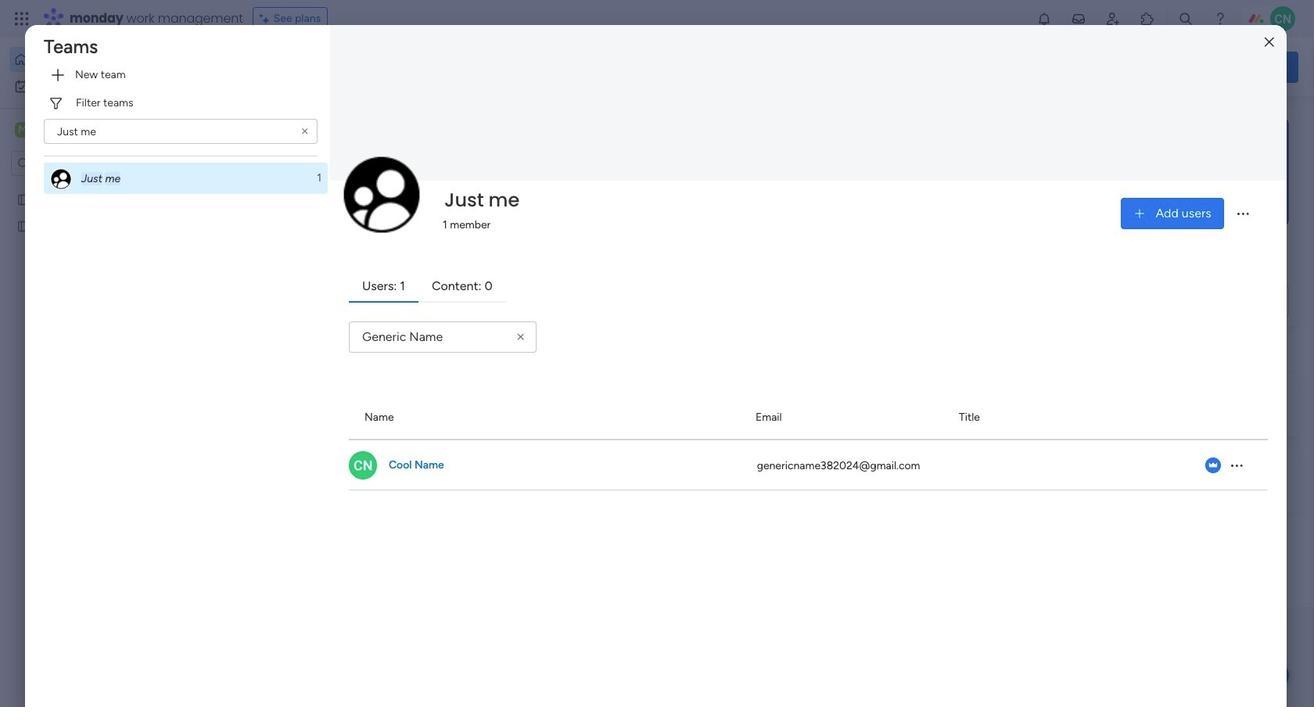 Task type: describe. For each thing, give the bounding box(es) containing it.
2 public board image from the top
[[16, 218, 31, 233]]

templates image image
[[1078, 118, 1285, 226]]

workspace selection element
[[15, 120, 131, 141]]

close image
[[1265, 36, 1274, 48]]

search everything image
[[1178, 11, 1194, 27]]

component image
[[520, 310, 534, 324]]

select product image
[[14, 11, 30, 27]]

clear search image
[[299, 125, 311, 138]]

help image
[[1213, 11, 1228, 27]]

Search in workspace field
[[33, 155, 131, 172]]

cool name image inside row
[[349, 451, 377, 479]]

2 tab from the left
[[419, 271, 506, 303]]

1 tab from the left
[[349, 271, 419, 303]]

1 row from the top
[[349, 397, 1268, 440]]

team avatar image
[[343, 156, 421, 234]]

update feed image
[[1071, 11, 1087, 27]]

1 public board image from the top
[[16, 192, 31, 207]]

0 vertical spatial cool name image
[[1270, 6, 1295, 31]]



Task type: vqa. For each thing, say whether or not it's contained in the screenshot.
Add to favorites icon
yes



Task type: locate. For each thing, give the bounding box(es) containing it.
2 row from the top
[[349, 440, 1268, 490]]

tab
[[349, 271, 419, 303], [419, 271, 506, 303]]

help center element
[[1064, 449, 1299, 511]]

0 vertical spatial menu image
[[1235, 206, 1251, 221]]

notifications image
[[1037, 11, 1052, 27]]

invite members image
[[1105, 11, 1121, 27]]

option
[[9, 47, 190, 72], [9, 74, 190, 99], [44, 163, 328, 194], [0, 185, 199, 188]]

menu image inside row
[[1229, 458, 1245, 473]]

Search by name or email search field
[[349, 321, 537, 353]]

clear search image
[[514, 330, 528, 344]]

1 vertical spatial menu image
[[1229, 458, 1245, 473]]

1 vertical spatial cool name image
[[349, 451, 377, 479]]

quick search results list box
[[242, 146, 1026, 354]]

list box
[[0, 183, 199, 450]]

close recently visited image
[[242, 128, 260, 146]]

public board image
[[16, 192, 31, 207], [16, 218, 31, 233]]

tab list
[[349, 271, 1268, 303]]

getting started element
[[1064, 374, 1299, 436]]

cool name image
[[1270, 6, 1295, 31], [349, 451, 377, 479]]

see plans image
[[259, 10, 274, 27]]

None search field
[[44, 119, 318, 144], [349, 321, 537, 353], [44, 119, 318, 144], [349, 321, 537, 353]]

menu image
[[1235, 206, 1251, 221], [1229, 458, 1245, 473]]

0 horizontal spatial cool name image
[[349, 451, 377, 479]]

monday marketplace image
[[1140, 11, 1155, 27]]

row
[[349, 397, 1268, 440], [349, 440, 1268, 490]]

1 horizontal spatial cool name image
[[1270, 6, 1295, 31]]

0 vertical spatial public board image
[[16, 192, 31, 207]]

1 vertical spatial public board image
[[16, 218, 31, 233]]

workspace image
[[15, 121, 31, 138]]

grid
[[349, 397, 1268, 707]]

None field
[[440, 184, 523, 217]]

Search teams search field
[[44, 119, 318, 144]]

add to favorites image
[[466, 286, 482, 302]]



